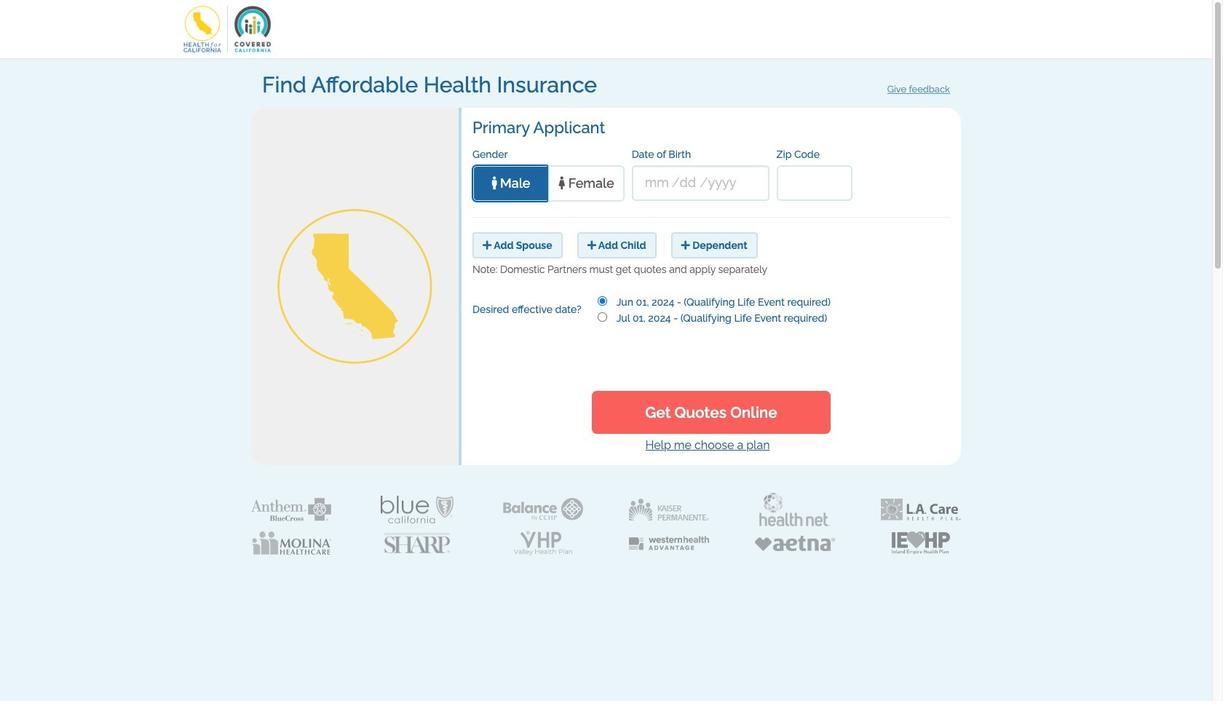 Task type: vqa. For each thing, say whether or not it's contained in the screenshot.
Option
yes



Task type: describe. For each thing, give the bounding box(es) containing it.
sharp health insurance image
[[385, 533, 450, 554]]

chinese community health plan image
[[503, 498, 583, 521]]

dd text field
[[680, 167, 700, 199]]

male image
[[492, 176, 497, 190]]

molina health insurance image
[[251, 532, 331, 555]]

female image
[[559, 176, 565, 190]]

anthem blue cross covered ca image
[[251, 498, 331, 522]]

yyyy text field
[[708, 167, 745, 199]]

plus image
[[681, 241, 690, 251]]

mm text field
[[645, 167, 672, 199]]

covered california health net plans image
[[759, 492, 832, 527]]

2 plus image from the left
[[588, 241, 596, 251]]



Task type: locate. For each thing, give the bounding box(es) containing it.
aetna health of california inc. image
[[755, 536, 835, 551]]

health insurance quotes for california image
[[251, 183, 459, 390]]

covered california kaiser plans image
[[629, 499, 709, 521]]

form
[[251, 73, 961, 582]]

plus image
[[483, 241, 492, 251], [588, 241, 596, 251]]

None radio
[[598, 297, 607, 306], [598, 313, 607, 322], [598, 297, 607, 306], [598, 313, 607, 322]]

valley health insurance image
[[514, 531, 573, 556]]

covered california blue shield image
[[381, 496, 454, 524]]

1 plus image from the left
[[483, 241, 492, 251]]

0 horizontal spatial plus image
[[483, 241, 492, 251]]

None text field
[[777, 165, 853, 201]]

1 horizontal spatial plus image
[[588, 241, 596, 251]]



